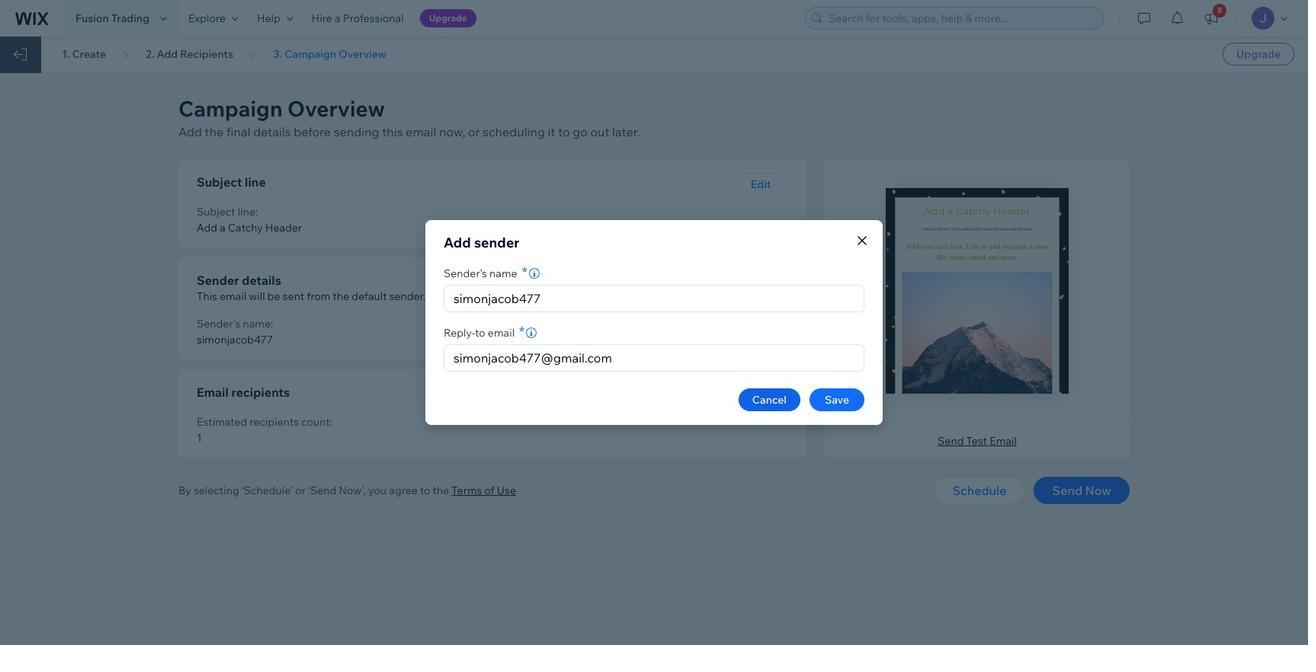 Task type: describe. For each thing, give the bounding box(es) containing it.
sending
[[334, 124, 379, 140]]

1
[[197, 432, 202, 445]]

0 horizontal spatial upgrade
[[429, 12, 467, 24]]

help button
[[248, 0, 303, 37]]

will
[[249, 290, 265, 303]]

email inside reply-to email *
[[488, 326, 515, 340]]

edit button for subject line
[[734, 173, 788, 196]]

details inside campaign overview add the final details before sending this email now, or scheduling it to go out later.
[[253, 124, 291, 140]]

subject for subject line: add a catchy header
[[197, 205, 235, 219]]

8 button
[[1195, 0, 1228, 37]]

fusion trading
[[75, 11, 149, 25]]

0 horizontal spatial upgrade button
[[420, 9, 476, 27]]

sent
[[283, 290, 304, 303]]

it
[[548, 124, 556, 140]]

reply-to email *
[[444, 323, 525, 341]]

create
[[72, 47, 106, 61]]

to right "agree" on the bottom left of page
[[420, 484, 430, 498]]

details inside sender details this email will be sent from the default sender.
[[242, 273, 281, 288]]

cancel
[[752, 393, 787, 407]]

campaign inside campaign overview add the final details before sending this email now, or scheduling it to go out later.
[[178, 95, 283, 122]]

0 vertical spatial *
[[522, 264, 528, 281]]

1. create
[[62, 47, 106, 61]]

hire a professional
[[312, 11, 404, 25]]

use
[[497, 484, 516, 498]]

this
[[382, 124, 403, 140]]

this
[[197, 290, 217, 303]]

default
[[352, 290, 387, 303]]

add sender
[[444, 234, 520, 252]]

reply-to email: simonjacob477@gmail.com
[[502, 317, 640, 347]]

2 horizontal spatial the
[[433, 484, 449, 498]]

hire a professional link
[[303, 0, 413, 37]]

test
[[967, 435, 988, 448]]

to inside campaign overview add the final details before sending this email now, or scheduling it to go out later.
[[558, 124, 570, 140]]

of
[[485, 484, 495, 498]]

to inside reply-to email: simonjacob477@gmail.com
[[533, 317, 543, 331]]

campaign overview add the final details before sending this email now, or scheduling it to go out later.
[[178, 95, 640, 140]]

name:
[[243, 317, 273, 331]]

add up the sender's
[[444, 234, 471, 252]]

3. campaign overview
[[273, 47, 387, 61]]

hire
[[312, 11, 332, 25]]

0 horizontal spatial email
[[197, 385, 229, 400]]

send now
[[1053, 483, 1112, 499]]

the inside sender details this email will be sent from the default sender.
[[333, 290, 349, 303]]

count:
[[301, 416, 333, 429]]

reply- for simonjacob477@gmail.com
[[502, 317, 533, 331]]

email:
[[546, 317, 575, 331]]

a inside subject line: add a catchy header
[[220, 221, 226, 235]]

the inside campaign overview add the final details before sending this email now, or scheduling it to go out later.
[[205, 124, 224, 140]]

send for send test email
[[938, 435, 964, 448]]

recipients for email
[[231, 385, 290, 400]]

line:
[[238, 205, 258, 219]]

1 horizontal spatial upgrade
[[1237, 47, 1281, 61]]

sender
[[197, 273, 239, 288]]

edit button for email recipients
[[734, 384, 788, 406]]

terms of use link
[[452, 484, 516, 498]]

header
[[265, 221, 302, 235]]

reply- for *
[[444, 326, 475, 340]]

send test email
[[938, 435, 1017, 448]]



Task type: locate. For each thing, give the bounding box(es) containing it.
send
[[938, 435, 964, 448], [1053, 483, 1083, 499]]

sender details this email will be sent from the default sender.
[[197, 273, 426, 303]]

0 vertical spatial a
[[335, 11, 341, 25]]

2.
[[146, 47, 154, 61]]

the right from
[[333, 290, 349, 303]]

details up will on the top
[[242, 273, 281, 288]]

email recipients
[[197, 385, 290, 400]]

1 vertical spatial the
[[333, 290, 349, 303]]

simonjacob477@gmail.com
[[502, 333, 640, 347]]

by
[[178, 484, 191, 498]]

send inside button
[[1053, 483, 1083, 499]]

recipients
[[180, 47, 233, 61]]

selecting
[[194, 484, 239, 498]]

add left final
[[178, 124, 202, 140]]

edit
[[751, 178, 771, 191], [751, 388, 771, 402]]

fusion
[[75, 11, 109, 25]]

email right "test"
[[990, 435, 1017, 448]]

later.
[[612, 124, 640, 140]]

1 vertical spatial recipients
[[250, 416, 299, 429]]

agree
[[389, 484, 418, 498]]

reply- left "email:"
[[502, 317, 533, 331]]

the left terms
[[433, 484, 449, 498]]

email
[[406, 124, 436, 140], [220, 290, 247, 303], [488, 326, 515, 340]]

1 vertical spatial or
[[295, 484, 306, 498]]

recipients up estimated recipients count: 1 on the left of page
[[231, 385, 290, 400]]

0 vertical spatial campaign
[[285, 47, 336, 61]]

1 edit from the top
[[751, 178, 771, 191]]

2 horizontal spatial email
[[488, 326, 515, 340]]

trading
[[111, 11, 149, 25]]

the
[[205, 124, 224, 140], [333, 290, 349, 303], [433, 484, 449, 498]]

send left now
[[1053, 483, 1083, 499]]

1 vertical spatial edit button
[[734, 384, 788, 406]]

2 edit button from the top
[[734, 384, 788, 406]]

now
[[1086, 483, 1112, 499]]

or
[[468, 124, 480, 140], [295, 484, 306, 498]]

add right the 2.
[[157, 47, 178, 61]]

campaign
[[285, 47, 336, 61], [178, 95, 283, 122]]

a
[[335, 11, 341, 25], [220, 221, 226, 235]]

send left "test"
[[938, 435, 964, 448]]

1 horizontal spatial the
[[333, 290, 349, 303]]

send test email button
[[938, 435, 1017, 448]]

0 vertical spatial send
[[938, 435, 964, 448]]

8
[[1218, 5, 1222, 15]]

sender's
[[197, 317, 240, 331]]

0 vertical spatial the
[[205, 124, 224, 140]]

'send
[[308, 484, 337, 498]]

reply- inside reply-to email *
[[444, 326, 475, 340]]

1 edit button from the top
[[734, 173, 788, 196]]

explore
[[188, 11, 226, 25]]

add inside campaign overview add the final details before sending this email now, or scheduling it to go out later.
[[178, 124, 202, 140]]

* left "email:"
[[519, 323, 525, 341]]

1 vertical spatial *
[[519, 323, 525, 341]]

schedule button
[[934, 477, 1025, 505]]

upgrade
[[429, 12, 467, 24], [1237, 47, 1281, 61]]

0 horizontal spatial or
[[295, 484, 306, 498]]

add left catchy
[[197, 221, 217, 235]]

0 vertical spatial overview
[[339, 47, 387, 61]]

you
[[368, 484, 387, 498]]

2 edit from the top
[[751, 388, 771, 402]]

edit for email recipients
[[751, 388, 771, 402]]

reply-
[[502, 317, 533, 331], [444, 326, 475, 340]]

recipients inside estimated recipients count: 1
[[250, 416, 299, 429]]

1 vertical spatial send
[[1053, 483, 1083, 499]]

go
[[573, 124, 588, 140]]

recipients for estimated
[[250, 416, 299, 429]]

to left "email:"
[[533, 317, 543, 331]]

Search for tools, apps, help & more... field
[[824, 8, 1099, 29]]

0 vertical spatial edit button
[[734, 173, 788, 196]]

reply- inside reply-to email: simonjacob477@gmail.com
[[502, 317, 533, 331]]

subject line
[[197, 175, 266, 190]]

subject left the "line:"
[[197, 205, 235, 219]]

scheduling
[[483, 124, 545, 140]]

0 horizontal spatial send
[[938, 435, 964, 448]]

line
[[245, 175, 266, 190]]

1 vertical spatial a
[[220, 221, 226, 235]]

2 vertical spatial email
[[488, 326, 515, 340]]

subject left line
[[197, 175, 242, 190]]

1.
[[62, 47, 70, 61]]

help
[[257, 11, 280, 25]]

sender's
[[444, 267, 487, 281]]

1 vertical spatial campaign
[[178, 95, 283, 122]]

be
[[267, 290, 280, 303]]

2 subject from the top
[[197, 205, 235, 219]]

email
[[197, 385, 229, 400], [990, 435, 1017, 448]]

recipients
[[231, 385, 290, 400], [250, 416, 299, 429]]

email down 'name' at the left top of page
[[488, 326, 515, 340]]

to right it
[[558, 124, 570, 140]]

overview up sending
[[288, 95, 385, 122]]

0 vertical spatial email
[[406, 124, 436, 140]]

now',
[[339, 484, 366, 498]]

1 horizontal spatial or
[[468, 124, 480, 140]]

manage
[[734, 276, 775, 290]]

0 vertical spatial or
[[468, 124, 480, 140]]

name
[[490, 267, 517, 281]]

1 horizontal spatial campaign
[[285, 47, 336, 61]]

before
[[294, 124, 331, 140]]

3. campaign overview link
[[273, 47, 387, 61]]

1 horizontal spatial upgrade button
[[1223, 43, 1295, 66]]

upgrade button down the 8 button
[[1223, 43, 1295, 66]]

estimated
[[197, 416, 247, 429]]

add inside subject line: add a catchy header
[[197, 221, 217, 235]]

subject line: add a catchy header
[[197, 205, 302, 235]]

1 horizontal spatial reply-
[[502, 317, 533, 331]]

2 vertical spatial the
[[433, 484, 449, 498]]

0 vertical spatial edit
[[751, 178, 771, 191]]

send now button
[[1034, 477, 1130, 505]]

cancel button
[[739, 389, 801, 412]]

subject
[[197, 175, 242, 190], [197, 205, 235, 219]]

from
[[307, 290, 331, 303]]

overview down hire a professional
[[339, 47, 387, 61]]

1 horizontal spatial email
[[990, 435, 1017, 448]]

0 horizontal spatial email
[[220, 290, 247, 303]]

estimated recipients count: 1
[[197, 416, 333, 445]]

send for send now
[[1053, 483, 1083, 499]]

email right "this"
[[406, 124, 436, 140]]

subject for subject line
[[197, 175, 242, 190]]

1 horizontal spatial send
[[1053, 483, 1083, 499]]

save
[[825, 393, 850, 407]]

0 vertical spatial recipients
[[231, 385, 290, 400]]

0 vertical spatial email
[[197, 385, 229, 400]]

1. create link
[[62, 47, 106, 61]]

simonjacob477
[[197, 333, 273, 347]]

recipients left "count:" at the bottom
[[250, 416, 299, 429]]

or inside campaign overview add the final details before sending this email now, or scheduling it to go out later.
[[468, 124, 480, 140]]

email inside sender details this email will be sent from the default sender.
[[220, 290, 247, 303]]

out
[[591, 124, 610, 140]]

1 vertical spatial upgrade
[[1237, 47, 1281, 61]]

1 vertical spatial overview
[[288, 95, 385, 122]]

*
[[522, 264, 528, 281], [519, 323, 525, 341]]

1 horizontal spatial email
[[406, 124, 436, 140]]

2. add recipients link
[[146, 47, 233, 61]]

email down sender on the top left of page
[[220, 290, 247, 303]]

or left 'send
[[295, 484, 306, 498]]

upgrade button right professional
[[420, 9, 476, 27]]

the left final
[[205, 124, 224, 140]]

1 vertical spatial subject
[[197, 205, 235, 219]]

catchy
[[228, 221, 263, 235]]

edit button
[[734, 173, 788, 196], [734, 384, 788, 406]]

Sender's name field
[[449, 286, 859, 312]]

email inside campaign overview add the final details before sending this email now, or scheduling it to go out later.
[[406, 124, 436, 140]]

reply- down the sender's
[[444, 326, 475, 340]]

0 horizontal spatial reply-
[[444, 326, 475, 340]]

campaign right 3. on the top left of page
[[285, 47, 336, 61]]

0 vertical spatial subject
[[197, 175, 242, 190]]

1 vertical spatial email
[[990, 435, 1017, 448]]

professional
[[343, 11, 404, 25]]

1 horizontal spatial a
[[335, 11, 341, 25]]

a left catchy
[[220, 221, 226, 235]]

sender.
[[389, 290, 426, 303]]

1 vertical spatial details
[[242, 273, 281, 288]]

0 horizontal spatial the
[[205, 124, 224, 140]]

3.
[[273, 47, 282, 61]]

0 horizontal spatial campaign
[[178, 95, 283, 122]]

campaign up final
[[178, 95, 283, 122]]

overview inside campaign overview add the final details before sending this email now, or scheduling it to go out later.
[[288, 95, 385, 122]]

or right now,
[[468, 124, 480, 140]]

a right hire on the left top of the page
[[335, 11, 341, 25]]

1 vertical spatial edit
[[751, 388, 771, 402]]

save button
[[810, 389, 865, 412]]

sender
[[474, 234, 520, 252]]

sender's name: simonjacob477
[[197, 317, 273, 347]]

schedule
[[953, 483, 1007, 499]]

sender's name *
[[444, 264, 528, 281]]

to
[[558, 124, 570, 140], [533, 317, 543, 331], [475, 326, 486, 340], [420, 484, 430, 498]]

0 vertical spatial upgrade button
[[420, 9, 476, 27]]

0 vertical spatial details
[[253, 124, 291, 140]]

manage button
[[720, 271, 788, 294]]

1 subject from the top
[[197, 175, 242, 190]]

edit for subject line
[[751, 178, 771, 191]]

now,
[[439, 124, 465, 140]]

to down sender's name *
[[475, 326, 486, 340]]

final
[[226, 124, 251, 140]]

terms
[[452, 484, 482, 498]]

'schedule'
[[242, 484, 293, 498]]

Reply-to email email field
[[449, 345, 859, 371]]

2. add recipients
[[146, 47, 233, 61]]

by selecting 'schedule' or 'send now', you agree to the terms of use
[[178, 484, 516, 498]]

subject inside subject line: add a catchy header
[[197, 205, 235, 219]]

0 horizontal spatial a
[[220, 221, 226, 235]]

* right 'name' at the left top of page
[[522, 264, 528, 281]]

0 vertical spatial upgrade
[[429, 12, 467, 24]]

email up "estimated" at the left bottom
[[197, 385, 229, 400]]

1 vertical spatial email
[[220, 290, 247, 303]]

to inside reply-to email *
[[475, 326, 486, 340]]

1 vertical spatial upgrade button
[[1223, 43, 1295, 66]]

details right final
[[253, 124, 291, 140]]



Task type: vqa. For each thing, say whether or not it's contained in the screenshot.
Point of Sale link
no



